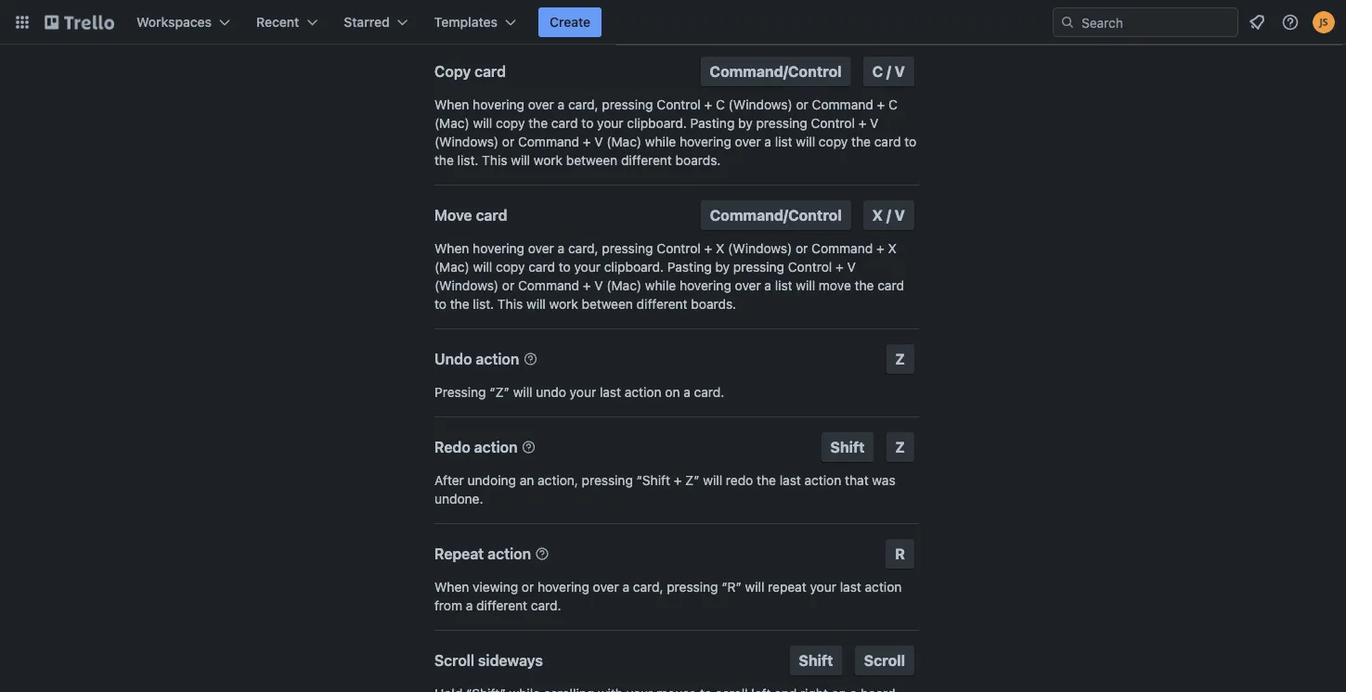 Task type: vqa. For each thing, say whether or not it's contained in the screenshot.
to
yes



Task type: locate. For each thing, give the bounding box(es) containing it.
your
[[597, 116, 624, 131], [574, 260, 601, 275], [570, 385, 597, 400], [810, 580, 837, 595]]

+
[[705, 97, 713, 112], [877, 97, 885, 112], [859, 116, 867, 131], [583, 134, 591, 150], [705, 241, 713, 256], [877, 241, 885, 256], [836, 260, 844, 275], [583, 278, 591, 294], [674, 473, 682, 489]]

list. inside when hovering over a card, pressing control + c (windows) or command + c (mac) will copy the card to your clipboard. pasting by pressing control + v (windows) or command + v (mac) while hovering over a list will copy the card to the list. this will work between different boards.
[[458, 153, 479, 168]]

0 vertical spatial different
[[621, 153, 672, 168]]

/ for c
[[887, 63, 892, 80]]

1 horizontal spatial card.
[[694, 385, 725, 400]]

list. up undo action
[[473, 297, 494, 312]]

1 vertical spatial list.
[[473, 297, 494, 312]]

0 vertical spatial z
[[896, 351, 906, 368]]

action
[[476, 351, 520, 368], [625, 385, 662, 400], [474, 439, 518, 457], [805, 473, 842, 489], [488, 546, 531, 563], [865, 580, 902, 595]]

repeat action
[[435, 546, 531, 563]]

back to home image
[[45, 7, 114, 37]]

over
[[528, 97, 554, 112], [735, 134, 761, 150], [528, 241, 554, 256], [735, 278, 761, 294], [593, 580, 619, 595]]

z"
[[686, 473, 700, 489]]

the
[[529, 116, 548, 131], [852, 134, 871, 150], [435, 153, 454, 168], [855, 278, 874, 294], [450, 297, 470, 312], [757, 473, 776, 489]]

this up "move card"
[[482, 153, 508, 168]]

"shift
[[637, 473, 671, 489]]

v
[[895, 63, 906, 80], [870, 116, 879, 131], [595, 134, 603, 150], [895, 207, 906, 224], [848, 260, 856, 275], [595, 278, 603, 294]]

card.
[[694, 385, 725, 400], [531, 599, 562, 614]]

1 vertical spatial this
[[498, 297, 523, 312]]

this inside when hovering over a card, pressing control + x (windows) or command + x (mac) will copy card to your clipboard. pasting by pressing control + v (windows) or command + v (mac) while hovering over a list will move the card to the list. this will work between different boards.
[[498, 297, 523, 312]]

0 vertical spatial list.
[[458, 153, 479, 168]]

0 notifications image
[[1247, 11, 1269, 33]]

clipboard.
[[627, 116, 687, 131], [604, 260, 664, 275]]

card,
[[568, 97, 599, 112], [568, 241, 599, 256], [633, 580, 664, 595]]

after undoing an action, pressing "shift + z" will redo the last action that was undone.
[[435, 473, 896, 507]]

1 vertical spatial copy
[[819, 134, 848, 150]]

1 vertical spatial card.
[[531, 599, 562, 614]]

pressing inside after undoing an action, pressing "shift + z" will redo the last action that was undone.
[[582, 473, 633, 489]]

0 horizontal spatial scroll
[[435, 653, 475, 670]]

when inside when hovering over a card, pressing control + c (windows) or command + c (mac) will copy the card to your clipboard. pasting by pressing control + v (windows) or command + v (mac) while hovering over a list will copy the card to the list. this will work between different boards.
[[435, 97, 469, 112]]

0 vertical spatial clipboard.
[[627, 116, 687, 131]]

last
[[600, 385, 621, 400], [780, 473, 801, 489], [840, 580, 862, 595]]

open information menu image
[[1282, 13, 1300, 32]]

1 vertical spatial pasting
[[668, 260, 712, 275]]

1 command/control from the top
[[710, 63, 842, 80]]

different inside when viewing or hovering over a card, pressing "r" will repeat your last action from a different card.
[[477, 599, 528, 614]]

0 vertical spatial this
[[482, 153, 508, 168]]

0 vertical spatial while
[[645, 134, 676, 150]]

this
[[482, 153, 508, 168], [498, 297, 523, 312]]

2 vertical spatial card,
[[633, 580, 664, 595]]

redo
[[726, 473, 754, 489]]

last right repeat
[[840, 580, 862, 595]]

1 vertical spatial clipboard.
[[604, 260, 664, 275]]

an
[[520, 473, 534, 489]]

c / v
[[873, 63, 906, 80]]

pasting inside when hovering over a card, pressing control + x (windows) or command + x (mac) will copy card to your clipboard. pasting by pressing control + v (windows) or command + v (mac) while hovering over a list will move the card to the list. this will work between different boards.
[[668, 260, 712, 275]]

last right the redo
[[780, 473, 801, 489]]

card. up "sideways"
[[531, 599, 562, 614]]

1 vertical spatial command/control
[[710, 207, 842, 224]]

last inside when viewing or hovering over a card, pressing "r" will repeat your last action from a different card.
[[840, 580, 862, 595]]

r
[[896, 546, 906, 563]]

on
[[665, 385, 680, 400]]

card. inside when viewing or hovering over a card, pressing "r" will repeat your last action from a different card.
[[531, 599, 562, 614]]

last right undo
[[600, 385, 621, 400]]

card, for copy card
[[568, 97, 599, 112]]

0 vertical spatial pasting
[[691, 116, 735, 131]]

1 horizontal spatial by
[[739, 116, 753, 131]]

hovering
[[473, 97, 525, 112], [680, 134, 732, 150], [473, 241, 525, 256], [680, 278, 732, 294], [538, 580, 590, 595]]

copy inside when hovering over a card, pressing control + x (windows) or command + x (mac) will copy card to your clipboard. pasting by pressing control + v (windows) or command + v (mac) while hovering over a list will move the card to the list. this will work between different boards.
[[496, 260, 525, 275]]

2 vertical spatial when
[[435, 580, 469, 595]]

0 vertical spatial boards.
[[676, 153, 721, 168]]

when
[[435, 97, 469, 112], [435, 241, 469, 256], [435, 580, 469, 595]]

2 horizontal spatial x
[[888, 241, 897, 256]]

shift for z
[[831, 439, 865, 457]]

command
[[812, 97, 874, 112], [518, 134, 580, 150], [812, 241, 873, 256], [518, 278, 580, 294]]

2 vertical spatial last
[[840, 580, 862, 595]]

0 vertical spatial shift
[[831, 439, 865, 457]]

z
[[896, 351, 906, 368], [896, 439, 906, 457]]

0 vertical spatial copy
[[496, 116, 525, 131]]

0 vertical spatial command/control
[[710, 63, 842, 80]]

1 vertical spatial list
[[775, 278, 793, 294]]

1 vertical spatial shift
[[799, 653, 834, 670]]

2 z from the top
[[896, 439, 906, 457]]

different
[[621, 153, 672, 168], [637, 297, 688, 312], [477, 599, 528, 614]]

card, inside when hovering over a card, pressing control + c (windows) or command + c (mac) will copy the card to your clipboard. pasting by pressing control + v (windows) or command + v (mac) while hovering over a list will copy the card to the list. this will work between different boards.
[[568, 97, 599, 112]]

1 vertical spatial boards.
[[691, 297, 737, 312]]

1 while from the top
[[645, 134, 676, 150]]

was
[[873, 473, 896, 489]]

"z"
[[490, 385, 510, 400]]

1 vertical spatial while
[[645, 278, 676, 294]]

2 / from the top
[[887, 207, 892, 224]]

list
[[775, 134, 793, 150], [775, 278, 793, 294]]

0 vertical spatial when
[[435, 97, 469, 112]]

1 vertical spatial card,
[[568, 241, 599, 256]]

scroll
[[435, 653, 475, 670], [864, 653, 906, 670]]

to
[[582, 116, 594, 131], [905, 134, 917, 150], [559, 260, 571, 275], [435, 297, 447, 312]]

your inside when viewing or hovering over a card, pressing "r" will repeat your last action from a different card.
[[810, 580, 837, 595]]

from
[[435, 599, 463, 614]]

copy for copy card
[[496, 116, 525, 131]]

1 vertical spatial between
[[582, 297, 633, 312]]

when inside when viewing or hovering over a card, pressing "r" will repeat your last action from a different card.
[[435, 580, 469, 595]]

when hovering over a card, pressing control + c (windows) or command + c (mac) will copy the card to your clipboard. pasting by pressing control + v (windows) or command + v (mac) while hovering over a list will copy the card to the list. this will work between different boards.
[[435, 97, 917, 168]]

0 horizontal spatial by
[[716, 260, 730, 275]]

search image
[[1061, 15, 1076, 30]]

card
[[475, 63, 506, 80], [552, 116, 578, 131], [875, 134, 901, 150], [476, 207, 508, 224], [529, 260, 555, 275], [878, 278, 905, 294]]

list. up "move card"
[[458, 153, 479, 168]]

between
[[566, 153, 618, 168], [582, 297, 633, 312]]

undo
[[536, 385, 567, 400]]

1 horizontal spatial scroll
[[864, 653, 906, 670]]

copy
[[496, 116, 525, 131], [819, 134, 848, 150], [496, 260, 525, 275]]

between inside when hovering over a card, pressing control + c (windows) or command + c (mac) will copy the card to your clipboard. pasting by pressing control + v (windows) or command + v (mac) while hovering over a list will copy the card to the list. this will work between different boards.
[[566, 153, 618, 168]]

different inside when hovering over a card, pressing control + x (windows) or command + x (mac) will copy card to your clipboard. pasting by pressing control + v (windows) or command + v (mac) while hovering over a list will move the card to the list. this will work between different boards.
[[637, 297, 688, 312]]

1 z from the top
[[896, 351, 906, 368]]

create
[[550, 14, 591, 30]]

shift
[[831, 439, 865, 457], [799, 653, 834, 670]]

(mac)
[[435, 116, 470, 131], [607, 134, 642, 150], [435, 260, 470, 275], [607, 278, 642, 294]]

when down move
[[435, 241, 469, 256]]

"r"
[[722, 580, 742, 595]]

scroll sideways
[[435, 653, 543, 670]]

copy
[[435, 63, 471, 80]]

0 vertical spatial card,
[[568, 97, 599, 112]]

action up '"z"'
[[476, 351, 520, 368]]

different inside when hovering over a card, pressing control + c (windows) or command + c (mac) will copy the card to your clipboard. pasting by pressing control + v (windows) or command + v (mac) while hovering over a list will copy the card to the list. this will work between different boards.
[[621, 153, 672, 168]]

1 scroll from the left
[[435, 653, 475, 670]]

0 vertical spatial between
[[566, 153, 618, 168]]

0 vertical spatial last
[[600, 385, 621, 400]]

undo action
[[435, 351, 520, 368]]

x
[[873, 207, 883, 224], [716, 241, 725, 256], [888, 241, 897, 256]]

0 vertical spatial by
[[739, 116, 753, 131]]

/
[[887, 63, 892, 80], [887, 207, 892, 224]]

(windows)
[[729, 97, 793, 112], [435, 134, 499, 150], [728, 241, 793, 256], [435, 278, 499, 294]]

recent
[[256, 14, 299, 30]]

2 when from the top
[[435, 241, 469, 256]]

work
[[534, 153, 563, 168], [549, 297, 578, 312]]

your inside when hovering over a card, pressing control + c (windows) or command + c (mac) will copy the card to your clipboard. pasting by pressing control + v (windows) or command + v (mac) while hovering over a list will copy the card to the list. this will work between different boards.
[[597, 116, 624, 131]]

or
[[797, 97, 809, 112], [502, 134, 515, 150], [796, 241, 808, 256], [502, 278, 515, 294], [522, 580, 534, 595]]

0 vertical spatial /
[[887, 63, 892, 80]]

pressing inside when viewing or hovering over a card, pressing "r" will repeat your last action from a different card.
[[667, 580, 718, 595]]

list. inside when hovering over a card, pressing control + x (windows) or command + x (mac) will copy card to your clipboard. pasting by pressing control + v (windows) or command + v (mac) while hovering over a list will move the card to the list. this will work between different boards.
[[473, 297, 494, 312]]

2 horizontal spatial last
[[840, 580, 862, 595]]

1 vertical spatial when
[[435, 241, 469, 256]]

2 command/control from the top
[[710, 207, 842, 224]]

action left that
[[805, 473, 842, 489]]

that
[[845, 473, 869, 489]]

1 vertical spatial work
[[549, 297, 578, 312]]

0 vertical spatial list
[[775, 134, 793, 150]]

pasting
[[691, 116, 735, 131], [668, 260, 712, 275]]

action,
[[538, 473, 579, 489]]

1 vertical spatial /
[[887, 207, 892, 224]]

shift down repeat
[[799, 653, 834, 670]]

shift up that
[[831, 439, 865, 457]]

pressing "z" will undo your last action on a card.
[[435, 385, 725, 400]]

card. right on
[[694, 385, 725, 400]]

+ inside after undoing an action, pressing "shift + z" will redo the last action that was undone.
[[674, 473, 682, 489]]

while
[[645, 134, 676, 150], [645, 278, 676, 294]]

0 horizontal spatial card.
[[531, 599, 562, 614]]

list.
[[458, 153, 479, 168], [473, 297, 494, 312]]

repeat
[[435, 546, 484, 563]]

boards.
[[676, 153, 721, 168], [691, 297, 737, 312]]

1 vertical spatial last
[[780, 473, 801, 489]]

recent button
[[245, 7, 329, 37]]

while inside when hovering over a card, pressing control + c (windows) or command + c (mac) will copy the card to your clipboard. pasting by pressing control + v (windows) or command + v (mac) while hovering over a list will copy the card to the list. this will work between different boards.
[[645, 134, 676, 150]]

2 vertical spatial different
[[477, 599, 528, 614]]

1 horizontal spatial last
[[780, 473, 801, 489]]

by inside when hovering over a card, pressing control + c (windows) or command + c (mac) will copy the card to your clipboard. pasting by pressing control + v (windows) or command + v (mac) while hovering over a list will copy the card to the list. this will work between different boards.
[[739, 116, 753, 131]]

1 when from the top
[[435, 97, 469, 112]]

pressing
[[602, 97, 654, 112], [757, 116, 808, 131], [602, 241, 654, 256], [734, 260, 785, 275], [582, 473, 633, 489], [667, 580, 718, 595]]

starred
[[344, 14, 390, 30]]

0 vertical spatial work
[[534, 153, 563, 168]]

boards. inside when hovering over a card, pressing control + c (windows) or command + c (mac) will copy the card to your clipboard. pasting by pressing control + v (windows) or command + v (mac) while hovering over a list will copy the card to the list. this will work between different boards.
[[676, 153, 721, 168]]

1 vertical spatial by
[[716, 260, 730, 275]]

after
[[435, 473, 464, 489]]

this up undo action
[[498, 297, 523, 312]]

pressing
[[435, 385, 486, 400]]

2 vertical spatial copy
[[496, 260, 525, 275]]

2 list from the top
[[775, 278, 793, 294]]

move card
[[435, 207, 508, 224]]

0 horizontal spatial last
[[600, 385, 621, 400]]

templates
[[434, 14, 498, 30]]

3 when from the top
[[435, 580, 469, 595]]

1 vertical spatial different
[[637, 297, 688, 312]]

a
[[558, 97, 565, 112], [765, 134, 772, 150], [558, 241, 565, 256], [765, 278, 772, 294], [684, 385, 691, 400], [623, 580, 630, 595], [466, 599, 473, 614]]

control
[[657, 97, 701, 112], [811, 116, 855, 131], [657, 241, 701, 256], [788, 260, 832, 275]]

boards. inside when hovering over a card, pressing control + x (windows) or command + x (mac) will copy card to your clipboard. pasting by pressing control + v (windows) or command + v (mac) while hovering over a list will move the card to the list. this will work between different boards.
[[691, 297, 737, 312]]

list inside when hovering over a card, pressing control + x (windows) or command + x (mac) will copy card to your clipboard. pasting by pressing control + v (windows) or command + v (mac) while hovering over a list will move the card to the list. this will work between different boards.
[[775, 278, 793, 294]]

pasting inside when hovering over a card, pressing control + c (windows) or command + c (mac) will copy the card to your clipboard. pasting by pressing control + v (windows) or command + v (mac) while hovering over a list will copy the card to the list. this will work between different boards.
[[691, 116, 735, 131]]

action down r
[[865, 580, 902, 595]]

or inside when viewing or hovering over a card, pressing "r" will repeat your last action from a different card.
[[522, 580, 534, 595]]

command/control
[[710, 63, 842, 80], [710, 207, 842, 224]]

2 while from the top
[[645, 278, 676, 294]]

/ for x
[[887, 207, 892, 224]]

c
[[873, 63, 883, 80], [716, 97, 725, 112], [889, 97, 898, 112]]

when down copy
[[435, 97, 469, 112]]

when inside when hovering over a card, pressing control + x (windows) or command + x (mac) will copy card to your clipboard. pasting by pressing control + v (windows) or command + v (mac) while hovering over a list will move the card to the list. this will work between different boards.
[[435, 241, 469, 256]]

john smith (johnsmith38824343) image
[[1313, 11, 1336, 33]]

2 scroll from the left
[[864, 653, 906, 670]]

card, inside when hovering over a card, pressing control + x (windows) or command + x (mac) will copy card to your clipboard. pasting by pressing control + v (windows) or command + v (mac) while hovering over a list will move the card to the list. this will work between different boards.
[[568, 241, 599, 256]]

by
[[739, 116, 753, 131], [716, 260, 730, 275]]

1 vertical spatial z
[[896, 439, 906, 457]]

will
[[473, 116, 493, 131], [796, 134, 816, 150], [511, 153, 530, 168], [473, 260, 493, 275], [796, 278, 816, 294], [527, 297, 546, 312], [513, 385, 533, 400], [703, 473, 723, 489], [745, 580, 765, 595]]

when up 'from'
[[435, 580, 469, 595]]

list inside when hovering over a card, pressing control + c (windows) or command + c (mac) will copy the card to your clipboard. pasting by pressing control + v (windows) or command + v (mac) while hovering over a list will copy the card to the list. this will work between different boards.
[[775, 134, 793, 150]]

1 list from the top
[[775, 134, 793, 150]]

1 / from the top
[[887, 63, 892, 80]]



Task type: describe. For each thing, give the bounding box(es) containing it.
workspaces
[[137, 14, 212, 30]]

this inside when hovering over a card, pressing control + c (windows) or command + c (mac) will copy the card to your clipboard. pasting by pressing control + v (windows) or command + v (mac) while hovering over a list will copy the card to the list. this will work between different boards.
[[482, 153, 508, 168]]

work inside when hovering over a card, pressing control + x (windows) or command + x (mac) will copy card to your clipboard. pasting by pressing control + v (windows) or command + v (mac) while hovering over a list will move the card to the list. this will work between different boards.
[[549, 297, 578, 312]]

your inside when hovering over a card, pressing control + x (windows) or command + x (mac) will copy card to your clipboard. pasting by pressing control + v (windows) or command + v (mac) while hovering over a list will move the card to the list. this will work between different boards.
[[574, 260, 601, 275]]

command/control for c / v
[[710, 63, 842, 80]]

0 horizontal spatial x
[[716, 241, 725, 256]]

primary element
[[0, 0, 1347, 45]]

when for copy card
[[435, 97, 469, 112]]

repeat
[[768, 580, 807, 595]]

last inside after undoing an action, pressing "shift + z" will redo the last action that was undone.
[[780, 473, 801, 489]]

starred button
[[333, 7, 420, 37]]

will inside when viewing or hovering over a card, pressing "r" will repeat your last action from a different card.
[[745, 580, 765, 595]]

by inside when hovering over a card, pressing control + x (windows) or command + x (mac) will copy card to your clipboard. pasting by pressing control + v (windows) or command + v (mac) while hovering over a list will move the card to the list. this will work between different boards.
[[716, 260, 730, 275]]

redo action
[[435, 439, 518, 457]]

1 horizontal spatial c
[[873, 63, 883, 80]]

over inside when viewing or hovering over a card, pressing "r" will repeat your last action from a different card.
[[593, 580, 619, 595]]

create button
[[539, 7, 602, 37]]

0 vertical spatial card.
[[694, 385, 725, 400]]

0 horizontal spatial c
[[716, 97, 725, 112]]

shift for scroll
[[799, 653, 834, 670]]

action inside after undoing an action, pressing "shift + z" will redo the last action that was undone.
[[805, 473, 842, 489]]

scroll for scroll sideways
[[435, 653, 475, 670]]

between inside when hovering over a card, pressing control + x (windows) or command + x (mac) will copy card to your clipboard. pasting by pressing control + v (windows) or command + v (mac) while hovering over a list will move the card to the list. this will work between different boards.
[[582, 297, 633, 312]]

Search field
[[1053, 7, 1239, 37]]

undoing
[[468, 473, 516, 489]]

templates button
[[423, 7, 528, 37]]

action up viewing
[[488, 546, 531, 563]]

viewing
[[473, 580, 518, 595]]

command/control for x / v
[[710, 207, 842, 224]]

action left on
[[625, 385, 662, 400]]

clipboard. inside when hovering over a card, pressing control + c (windows) or command + c (mac) will copy the card to your clipboard. pasting by pressing control + v (windows) or command + v (mac) while hovering over a list will copy the card to the list. this will work between different boards.
[[627, 116, 687, 131]]

when for move card
[[435, 241, 469, 256]]

clipboard. inside when hovering over a card, pressing control + x (windows) or command + x (mac) will copy card to your clipboard. pasting by pressing control + v (windows) or command + v (mac) while hovering over a list will move the card to the list. this will work between different boards.
[[604, 260, 664, 275]]

sideways
[[478, 653, 543, 670]]

move
[[435, 207, 472, 224]]

move
[[819, 278, 852, 294]]

action inside when viewing or hovering over a card, pressing "r" will repeat your last action from a different card.
[[865, 580, 902, 595]]

will inside after undoing an action, pressing "shift + z" will redo the last action that was undone.
[[703, 473, 723, 489]]

action up 'undoing'
[[474, 439, 518, 457]]

card, inside when viewing or hovering over a card, pressing "r" will repeat your last action from a different card.
[[633, 580, 664, 595]]

scroll for scroll
[[864, 653, 906, 670]]

redo
[[435, 439, 471, 457]]

undone.
[[435, 492, 483, 507]]

workspaces button
[[125, 7, 242, 37]]

copy card
[[435, 63, 506, 80]]

card, for move card
[[568, 241, 599, 256]]

when for repeat action
[[435, 580, 469, 595]]

1 horizontal spatial x
[[873, 207, 883, 224]]

2 horizontal spatial c
[[889, 97, 898, 112]]

the inside after undoing an action, pressing "shift + z" will redo the last action that was undone.
[[757, 473, 776, 489]]

work inside when hovering over a card, pressing control + c (windows) or command + c (mac) will copy the card to your clipboard. pasting by pressing control + v (windows) or command + v (mac) while hovering over a list will copy the card to the list. this will work between different boards.
[[534, 153, 563, 168]]

while inside when hovering over a card, pressing control + x (windows) or command + x (mac) will copy card to your clipboard. pasting by pressing control + v (windows) or command + v (mac) while hovering over a list will move the card to the list. this will work between different boards.
[[645, 278, 676, 294]]

when hovering over a card, pressing control + x (windows) or command + x (mac) will copy card to your clipboard. pasting by pressing control + v (windows) or command + v (mac) while hovering over a list will move the card to the list. this will work between different boards.
[[435, 241, 905, 312]]

undo
[[435, 351, 472, 368]]

copy for move card
[[496, 260, 525, 275]]

x / v
[[873, 207, 906, 224]]

hovering inside when viewing or hovering over a card, pressing "r" will repeat your last action from a different card.
[[538, 580, 590, 595]]

when viewing or hovering over a card, pressing "r" will repeat your last action from a different card.
[[435, 580, 902, 614]]



